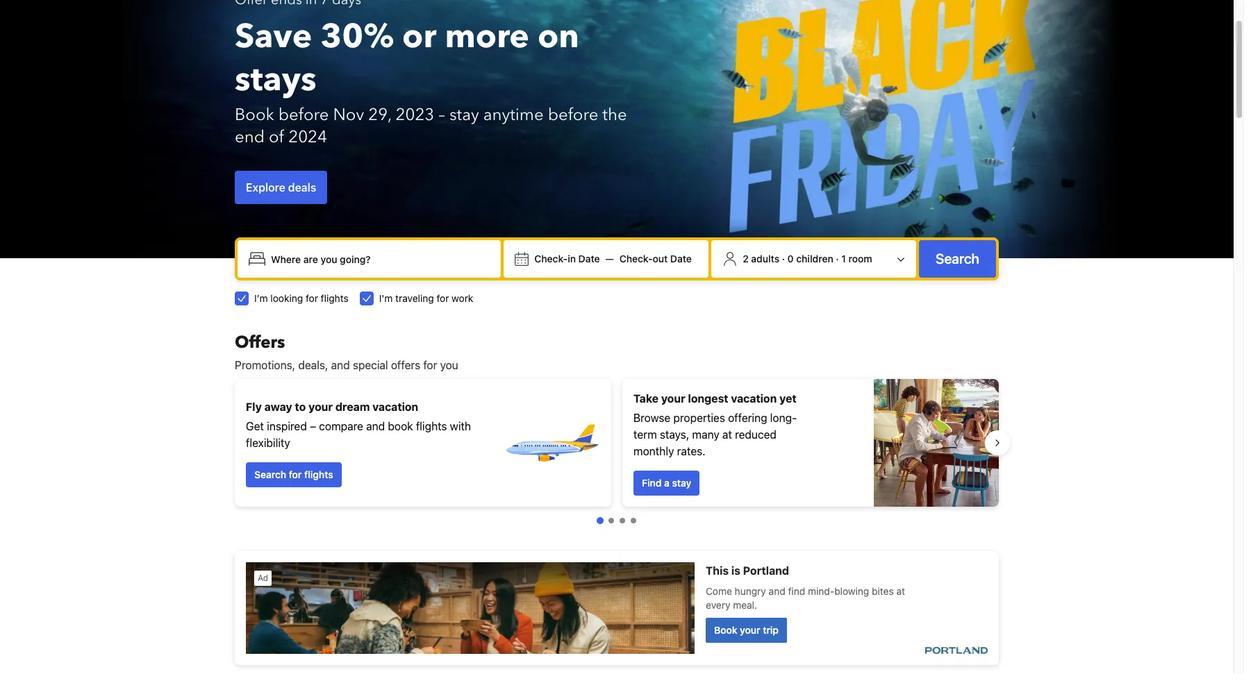 Task type: describe. For each thing, give the bounding box(es) containing it.
yet
[[780, 393, 797, 405]]

check-in date button
[[529, 247, 606, 272]]

offers main content
[[224, 331, 1010, 675]]

or
[[402, 14, 437, 60]]

take your longest vacation yet browse properties offering long- term stays, many at reduced monthly rates.
[[634, 393, 797, 458]]

end
[[235, 126, 265, 149]]

work
[[452, 293, 473, 304]]

check-out date button
[[614, 247, 698, 272]]

advertisement region
[[235, 552, 999, 666]]

save
[[235, 14, 312, 60]]

2
[[743, 253, 749, 265]]

1 check- from the left
[[535, 253, 568, 265]]

fly away to your dream vacation image
[[503, 395, 600, 492]]

stay inside book before nov 29, 2023 – stay anytime before the end of 2024
[[449, 104, 479, 126]]

offers
[[235, 331, 285, 354]]

your inside take your longest vacation yet browse properties offering long- term stays, many at reduced monthly rates.
[[661, 393, 686, 405]]

2 before from the left
[[548, 104, 598, 126]]

your inside fly away to your dream vacation get inspired – compare and book flights with flexibility
[[309, 401, 333, 413]]

– inside book before nov 29, 2023 – stay anytime before the end of 2024
[[439, 104, 445, 126]]

explore deals link
[[235, 171, 327, 204]]

take your longest vacation yet image
[[874, 379, 999, 507]]

anytime
[[483, 104, 544, 126]]

away
[[265, 401, 292, 413]]

2 check- from the left
[[620, 253, 653, 265]]

explore
[[246, 181, 285, 194]]

1 · from the left
[[782, 253, 785, 265]]

traveling
[[395, 293, 434, 304]]

room
[[849, 253, 873, 265]]

offers
[[391, 359, 420, 372]]

a
[[664, 477, 670, 489]]

offering
[[728, 412, 767, 425]]

for right looking
[[306, 293, 318, 304]]

deals,
[[298, 359, 328, 372]]

looking
[[271, 293, 303, 304]]

stays,
[[660, 429, 689, 441]]

out
[[653, 253, 668, 265]]

—
[[606, 253, 614, 265]]

– inside fly away to your dream vacation get inspired – compare and book flights with flexibility
[[310, 420, 316, 433]]

find a stay link
[[634, 471, 700, 496]]

stay inside offers main content
[[672, 477, 692, 489]]

vacation inside take your longest vacation yet browse properties offering long- term stays, many at reduced monthly rates.
[[731, 393, 777, 405]]

more
[[445, 14, 529, 60]]

special
[[353, 359, 388, 372]]

adults
[[751, 253, 780, 265]]

longest
[[688, 393, 729, 405]]

browse
[[634, 412, 671, 425]]

2 date from the left
[[670, 253, 692, 265]]

with
[[450, 420, 471, 433]]

0
[[788, 253, 794, 265]]

compare
[[319, 420, 363, 433]]

dream
[[335, 401, 370, 413]]

in
[[568, 253, 576, 265]]

rates.
[[677, 445, 706, 458]]

long-
[[770, 412, 797, 425]]

vacation inside fly away to your dream vacation get inspired – compare and book flights with flexibility
[[373, 401, 418, 413]]

explore deals
[[246, 181, 316, 194]]

29,
[[368, 104, 392, 126]]

find
[[642, 477, 662, 489]]

promotions,
[[235, 359, 295, 372]]

term
[[634, 429, 657, 441]]

2023
[[396, 104, 434, 126]]

children
[[796, 253, 834, 265]]

get
[[246, 420, 264, 433]]



Task type: vqa. For each thing, say whether or not it's contained in the screenshot.
5
no



Task type: locate. For each thing, give the bounding box(es) containing it.
check- left —
[[535, 253, 568, 265]]

your right take
[[661, 393, 686, 405]]

vacation
[[731, 393, 777, 405], [373, 401, 418, 413]]

stay right a
[[672, 477, 692, 489]]

date
[[579, 253, 600, 265], [670, 253, 692, 265]]

– right "2023"
[[439, 104, 445, 126]]

vacation up book
[[373, 401, 418, 413]]

1 vertical spatial and
[[366, 420, 385, 433]]

–
[[439, 104, 445, 126], [310, 420, 316, 433]]

1 horizontal spatial search
[[936, 251, 980, 267]]

inspired
[[267, 420, 307, 433]]

and
[[331, 359, 350, 372], [366, 420, 385, 433]]

and right deals,
[[331, 359, 350, 372]]

monthly
[[634, 445, 674, 458]]

0 horizontal spatial before
[[279, 104, 329, 126]]

date right out
[[670, 253, 692, 265]]

book
[[235, 104, 274, 126]]

flights right looking
[[321, 293, 349, 304]]

0 vertical spatial –
[[439, 104, 445, 126]]

check-
[[535, 253, 568, 265], [620, 253, 653, 265]]

0 horizontal spatial search
[[254, 469, 286, 481]]

and inside fly away to your dream vacation get inspired – compare and book flights with flexibility
[[366, 420, 385, 433]]

search for flights link
[[246, 463, 342, 488]]

· left 0
[[782, 253, 785, 265]]

1 vertical spatial flights
[[416, 420, 447, 433]]

before
[[279, 104, 329, 126], [548, 104, 598, 126]]

flights
[[321, 293, 349, 304], [416, 420, 447, 433], [304, 469, 333, 481]]

search
[[936, 251, 980, 267], [254, 469, 286, 481]]

– right inspired
[[310, 420, 316, 433]]

before left the
[[548, 104, 598, 126]]

0 vertical spatial stay
[[449, 104, 479, 126]]

to
[[295, 401, 306, 413]]

0 vertical spatial and
[[331, 359, 350, 372]]

and inside "offers promotions, deals, and special offers for you"
[[331, 359, 350, 372]]

for left "you"
[[423, 359, 437, 372]]

flexibility
[[246, 437, 290, 450]]

you
[[440, 359, 458, 372]]

1 horizontal spatial ·
[[836, 253, 839, 265]]

stay right "2023"
[[449, 104, 479, 126]]

take
[[634, 393, 659, 405]]

find a stay
[[642, 477, 692, 489]]

0 vertical spatial search
[[936, 251, 980, 267]]

search button
[[919, 240, 996, 278]]

many
[[692, 429, 720, 441]]

0 vertical spatial flights
[[321, 293, 349, 304]]

for left work in the left top of the page
[[437, 293, 449, 304]]

save 30% or more on stays
[[235, 14, 579, 103]]

date right in
[[579, 253, 600, 265]]

before down stays
[[279, 104, 329, 126]]

and left book
[[366, 420, 385, 433]]

2 adults · 0 children · 1 room
[[743, 253, 873, 265]]

0 horizontal spatial your
[[309, 401, 333, 413]]

progress bar
[[597, 518, 636, 525]]

search for search for flights
[[254, 469, 286, 481]]

1 horizontal spatial your
[[661, 393, 686, 405]]

1 horizontal spatial vacation
[[731, 393, 777, 405]]

for inside "offers promotions, deals, and special offers for you"
[[423, 359, 437, 372]]

on
[[538, 14, 579, 60]]

·
[[782, 253, 785, 265], [836, 253, 839, 265]]

check- right —
[[620, 253, 653, 265]]

your
[[661, 393, 686, 405], [309, 401, 333, 413]]

the
[[603, 104, 627, 126]]

2024
[[289, 126, 327, 149]]

stays
[[235, 57, 317, 103]]

1 vertical spatial –
[[310, 420, 316, 433]]

search for search
[[936, 251, 980, 267]]

flights left with
[[416, 420, 447, 433]]

0 horizontal spatial stay
[[449, 104, 479, 126]]

for
[[306, 293, 318, 304], [437, 293, 449, 304], [423, 359, 437, 372], [289, 469, 302, 481]]

book
[[388, 420, 413, 433]]

fly
[[246, 401, 262, 413]]

i'm
[[254, 293, 268, 304]]

check-in date — check-out date
[[535, 253, 692, 265]]

flights inside fly away to your dream vacation get inspired – compare and book flights with flexibility
[[416, 420, 447, 433]]

region containing take your longest vacation yet
[[224, 374, 1010, 513]]

vacation up offering
[[731, 393, 777, 405]]

flights down "compare"
[[304, 469, 333, 481]]

stay
[[449, 104, 479, 126], [672, 477, 692, 489]]

1 horizontal spatial stay
[[672, 477, 692, 489]]

1 horizontal spatial –
[[439, 104, 445, 126]]

deals
[[288, 181, 316, 194]]

your right to
[[309, 401, 333, 413]]

30%
[[321, 14, 394, 60]]

search inside offers main content
[[254, 469, 286, 481]]

i'm looking for flights
[[254, 293, 349, 304]]

at
[[723, 429, 732, 441]]

1 horizontal spatial and
[[366, 420, 385, 433]]

of
[[269, 126, 284, 149]]

0 horizontal spatial ·
[[782, 253, 785, 265]]

properties
[[674, 412, 725, 425]]

0 horizontal spatial vacation
[[373, 401, 418, 413]]

0 horizontal spatial check-
[[535, 253, 568, 265]]

search for flights
[[254, 469, 333, 481]]

fly away to your dream vacation get inspired – compare and book flights with flexibility
[[246, 401, 471, 450]]

0 horizontal spatial date
[[579, 253, 600, 265]]

search inside button
[[936, 251, 980, 267]]

progress bar inside offers main content
[[597, 518, 636, 525]]

0 horizontal spatial –
[[310, 420, 316, 433]]

Where are you going? field
[[265, 247, 496, 272]]

1 vertical spatial search
[[254, 469, 286, 481]]

1 before from the left
[[279, 104, 329, 126]]

i'm traveling for work
[[379, 293, 473, 304]]

1 horizontal spatial check-
[[620, 253, 653, 265]]

region
[[224, 374, 1010, 513]]

· left 1
[[836, 253, 839, 265]]

1 date from the left
[[579, 253, 600, 265]]

i'm
[[379, 293, 393, 304]]

reduced
[[735, 429, 777, 441]]

0 horizontal spatial and
[[331, 359, 350, 372]]

for down flexibility on the bottom left of page
[[289, 469, 302, 481]]

1
[[842, 253, 846, 265]]

offers promotions, deals, and special offers for you
[[235, 331, 458, 372]]

1 horizontal spatial date
[[670, 253, 692, 265]]

book before nov 29, 2023 – stay anytime before the end of 2024
[[235, 104, 627, 149]]

2 adults · 0 children · 1 room button
[[717, 246, 911, 272]]

2 vertical spatial flights
[[304, 469, 333, 481]]

nov
[[333, 104, 364, 126]]

2 · from the left
[[836, 253, 839, 265]]

1 horizontal spatial before
[[548, 104, 598, 126]]

1 vertical spatial stay
[[672, 477, 692, 489]]



